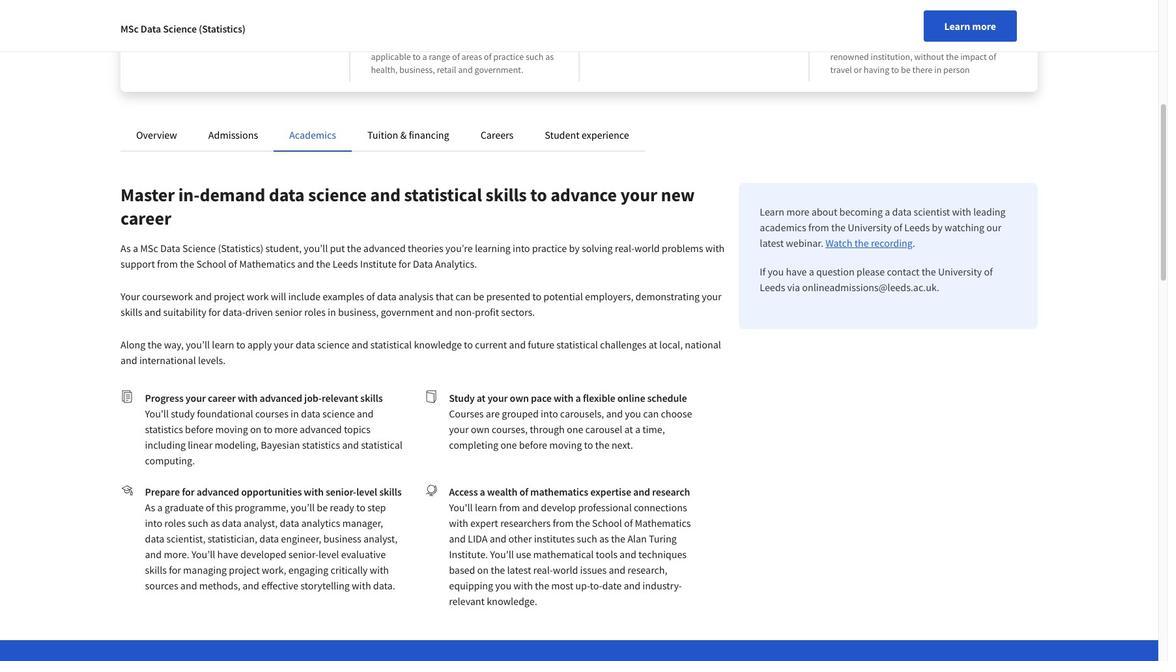 Task type: vqa. For each thing, say whether or not it's contained in the screenshot.
topmost 'Compare'
no



Task type: locate. For each thing, give the bounding box(es) containing it.
world inside access a wealth of mathematics expertise and research you'll learn from and develop professional connections with expert researchers from the school of mathematics and lida and other institutes such as the alan turing institute. you'll use mathematical tools and techniques based on the latest real-world issues and research, equipping you with the most up-to-date and industry- relevant knowledge.
[[553, 564, 578, 577]]

on inside access a wealth of mathematics expertise and research you'll learn from and develop professional connections with expert researchers from the school of mathematics and lida and other institutes such as the alan turing institute. you'll use mathematical tools and techniques based on the latest real-world issues and research, equipping you with the most up-to-date and industry- relevant knowledge.
[[477, 564, 489, 577]]

moving up 'modeling,'
[[215, 423, 248, 436]]

to inside progress your career with advanced job-relevant skills you'll study foundational courses in data science and statistics before moving on to more advanced topics including linear modeling, bayesian statistics and statistical computing.
[[264, 423, 273, 436]]

2 vertical spatial be
[[317, 501, 328, 514]]

0 vertical spatial you'll
[[304, 242, 328, 255]]

support
[[121, 257, 155, 270]]

1 vertical spatial project
[[229, 564, 260, 577]]

2 vertical spatial you'll
[[291, 501, 315, 514]]

2 vertical spatial science
[[323, 407, 355, 420]]

build
[[371, 38, 391, 50]]

0 horizontal spatial career
[[121, 207, 171, 230]]

learn up expert on the left bottom
[[475, 501, 497, 514]]

watch
[[826, 237, 853, 250]]

0 horizontal spatial credits
[[616, 38, 642, 50]]

one down courses,
[[501, 439, 517, 452]]

the inside master of science offered by the university of leeds
[[183, 38, 195, 50]]

wealth
[[487, 486, 518, 499]]

per
[[728, 38, 740, 50]]

academics link
[[289, 128, 336, 141]]

with right pace
[[554, 392, 574, 405]]

real- up most
[[533, 564, 553, 577]]

skills inside progress your career with advanced job-relevant skills you'll study foundational courses in data science and statistics before moving on to more advanced topics including linear modeling, bayesian statistics and statistical computing.
[[360, 392, 383, 405]]

business, inside build in-demand statistical  skills and expertise applicable to a range of areas of practice such as health, business, retail and government.
[[400, 64, 435, 76]]

0 vertical spatial roles
[[304, 306, 326, 319]]

business, inside the your coursework and project work will include examples of data analysis that can be presented to potential employers, demonstrating your skills and suitability for data-driven senior roles in business, government and non-profit sectors.
[[338, 306, 379, 319]]

statistics up including
[[145, 423, 183, 436]]

practice inside build in-demand statistical  skills and expertise applicable to a range of areas of practice such as health, business, retail and government.
[[494, 51, 524, 63]]

0 vertical spatial latest
[[760, 237, 784, 250]]

and up government.
[[496, 38, 510, 50]]

as
[[546, 51, 554, 63], [210, 517, 220, 530], [600, 532, 609, 545]]

include
[[288, 290, 321, 303]]

1 horizontal spatial senior-
[[326, 486, 356, 499]]

1 horizontal spatial you
[[625, 407, 641, 420]]

2 vertical spatial into
[[145, 517, 162, 530]]

current
[[475, 338, 507, 351]]

0 vertical spatial master
[[141, 20, 179, 36]]

roles inside the your coursework and project work will include examples of data analysis that can be presented to potential employers, demonstrating your skills and suitability for data-driven senior roles in business, government and non-profit sectors.
[[304, 306, 326, 319]]

access
[[449, 486, 478, 499]]

by inside learn more about becoming a data scientist with leading academics from the university of leeds by watching our latest webinar.
[[932, 221, 943, 234]]

0 vertical spatial one
[[567, 423, 584, 436]]

prepare
[[145, 486, 180, 499]]

you'll for you'll learn from and develop professional connections with expert researchers from the school of mathematics and lida and other institutes such as the alan turing institute. you'll use mathematical tools and techniques based on the latest real-world issues and research, equipping you with the most up-to-date and industry- relevant knowledge.
[[449, 501, 473, 514]]

expertise inside build in-demand statistical  skills and expertise applicable to a range of areas of practice such as health, business, retail and government.
[[512, 38, 547, 50]]

to inside master in-demand data science and statistical skills to advance your new career
[[531, 183, 547, 207]]

statistics
[[145, 423, 183, 436], [302, 439, 340, 452]]

0 vertical spatial data
[[141, 22, 161, 35]]

2 horizontal spatial by
[[932, 221, 943, 234]]

alan
[[628, 532, 647, 545]]

of inside earn a prestigious degree from a world- renowned institution, without the impact of travel or having to be there in person
[[989, 51, 997, 63]]

roles down the include at top left
[[304, 306, 326, 319]]

you'll inside as a msc data science (statistics) student, you'll put the advanced theories you're learning into practice by solving real-world problems with support from the school of mathematics and the leeds institute for data analytics.
[[304, 242, 328, 255]]

data up statistician,
[[222, 517, 242, 530]]

school inside access a wealth of mathematics expertise and research you'll learn from and develop professional connections with expert researchers from the school of mathematics and lida and other institutes such as the alan turing institute. you'll use mathematical tools and techniques based on the latest real-world issues and research, equipping you with the most up-to-date and industry- relevant knowledge.
[[592, 517, 622, 530]]

practice inside as a msc data science (statistics) student, you'll put the advanced theories you're learning into practice by solving real-world problems with support from the school of mathematics and the leeds institute for data analytics.
[[532, 242, 567, 255]]

demand inside build in-demand statistical  skills and expertise applicable to a range of areas of practice such as health, business, retail and government.
[[403, 38, 435, 50]]

admissions
[[208, 128, 258, 141]]

learn
[[212, 338, 234, 351], [475, 501, 497, 514]]

courses,
[[492, 423, 528, 436]]

have
[[786, 265, 807, 278], [217, 548, 238, 561]]

1 vertical spatial before
[[519, 439, 547, 452]]

online
[[618, 392, 645, 405]]

1 vertical spatial level
[[319, 548, 339, 561]]

the
[[183, 38, 195, 50], [946, 51, 959, 63], [832, 221, 846, 234], [855, 237, 869, 250], [347, 242, 361, 255], [180, 257, 194, 270], [316, 257, 331, 270], [922, 265, 936, 278], [148, 338, 162, 351], [595, 439, 610, 452], [576, 517, 590, 530], [611, 532, 626, 545], [491, 564, 505, 577], [535, 579, 549, 592]]

learn inside learn more about becoming a data scientist with leading academics from the university of leeds by watching our latest webinar.
[[760, 205, 785, 218]]

2 horizontal spatial as
[[600, 532, 609, 545]]

project up data-
[[214, 290, 245, 303]]

1 vertical spatial learn
[[760, 205, 785, 218]]

project down developed
[[229, 564, 260, 577]]

learn up levels.
[[212, 338, 234, 351]]

skills up learning
[[486, 183, 527, 207]]

latest down use
[[507, 564, 531, 577]]

0 horizontal spatial latest
[[507, 564, 531, 577]]

you inside access a wealth of mathematics expertise and research you'll learn from and develop professional connections with expert researchers from the school of mathematics and lida and other institutes such as the alan turing institute. you'll use mathematical tools and techniques based on the latest real-world issues and research, equipping you with the most up-to-date and industry- relevant knowledge.
[[496, 579, 512, 592]]

0 vertical spatial into
[[513, 242, 530, 255]]

data inside learn more about becoming a data scientist with leading academics from the university of leeds by watching our latest webinar.
[[892, 205, 912, 218]]

study
[[449, 392, 475, 405]]

more
[[973, 20, 996, 33], [787, 205, 810, 218], [275, 423, 298, 436]]

at right study
[[477, 392, 486, 405]]

data up government
[[377, 290, 397, 303]]

1 horizontal spatial as
[[145, 501, 155, 514]]

2 vertical spatial at
[[625, 423, 633, 436]]

and up carousel
[[606, 407, 623, 420]]

university
[[197, 38, 236, 50], [848, 221, 892, 234], [938, 265, 982, 278]]

in- for master
[[178, 183, 200, 207]]

roles inside prepare for advanced opportunities with senior-level skills as a graduate of this programme, you'll be ready to step into roles such as data analyst, data analytics manager, data scientist, statistician, data engineer, business analyst, and more. you'll have developed senior-level evaluative skills for managing project work, engaging critically with sources and methods, and effective storytelling with data.
[[164, 517, 186, 530]]

from up without
[[928, 38, 947, 50]]

0 horizontal spatial practice
[[494, 51, 524, 63]]

1 vertical spatial school
[[592, 517, 622, 530]]

one
[[567, 423, 584, 436], [501, 439, 517, 452]]

and up institute.
[[449, 532, 466, 545]]

world inside as a msc data science (statistics) student, you'll put the advanced theories you're learning into practice by solving real-world problems with support from the school of mathematics and the leeds institute for data analytics.
[[635, 242, 660, 255]]

1 vertical spatial as
[[145, 501, 155, 514]]

1 vertical spatial more
[[787, 205, 810, 218]]

lida
[[468, 532, 488, 545]]

such up scientist, at the left bottom
[[188, 517, 208, 530]]

sources
[[145, 579, 178, 592]]

such inside access a wealth of mathematics expertise and research you'll learn from and develop professional connections with expert researchers from the school of mathematics and lida and other institutes such as the alan turing institute. you'll use mathematical tools and techniques based on the latest real-world issues and research, equipping you with the most up-to-date and industry- relevant knowledge.
[[577, 532, 597, 545]]

build in-demand statistical  skills and expertise applicable to a range of areas of practice such as health, business, retail and government.
[[371, 38, 554, 76]]

be inside earn a prestigious degree from a world- renowned institution, without the impact of travel or having to be there in person
[[901, 64, 911, 76]]

1 vertical spatial expertise
[[591, 486, 631, 499]]

from inside earn a prestigious degree from a world- renowned institution, without the impact of travel or having to be there in person
[[928, 38, 947, 50]]

a inside as a msc data science (statistics) student, you'll put the advanced theories you're learning into practice by solving real-world problems with support from the school of mathematics and the leeds institute for data analytics.
[[133, 242, 138, 255]]

1 horizontal spatial one
[[567, 423, 584, 436]]

1 vertical spatial moving
[[550, 439, 582, 452]]

local,
[[660, 338, 683, 351]]

relevant up topics
[[322, 392, 358, 405]]

1 horizontal spatial in-
[[393, 38, 403, 50]]

for left data-
[[208, 306, 221, 319]]

have inside prepare for advanced opportunities with senior-level skills as a graduate of this programme, you'll be ready to step into roles such as data analyst, data analytics manager, data scientist, statistician, data engineer, business analyst, and more. you'll have developed senior-level evaluative skills for managing project work, engaging critically with sources and methods, and effective storytelling with data.
[[217, 548, 238, 561]]

learn inside along the way, you'll learn to apply your data science and statistical knowledge to current and future statistical challenges at local, national and international levels.
[[212, 338, 234, 351]]

admissions link
[[208, 128, 258, 141]]

0 vertical spatial science
[[308, 183, 367, 207]]

0 horizontal spatial as
[[210, 517, 220, 530]]

1 horizontal spatial moving
[[550, 439, 582, 452]]

into inside study at your own pace with a flexible online schedule courses are grouped into carousels, and you can choose your own courses, through one carousel at a time, completing one before moving to the next.
[[541, 407, 558, 420]]

with
[[952, 205, 972, 218], [706, 242, 725, 255], [238, 392, 258, 405], [554, 392, 574, 405], [304, 486, 324, 499], [449, 517, 468, 530], [370, 564, 389, 577], [352, 579, 371, 592], [514, 579, 533, 592]]

1 horizontal spatial real-
[[615, 242, 635, 255]]

expertise up professional
[[591, 486, 631, 499]]

at inside along the way, you'll learn to apply your data science and statistical knowledge to current and future statistical challenges at local, national and international levels.
[[649, 338, 658, 351]]

2 credits from the left
[[700, 38, 726, 50]]

more up academics
[[787, 205, 810, 218]]

course
[[742, 38, 767, 50]]

a up support on the top left of page
[[133, 242, 138, 255]]

statistical right future
[[557, 338, 598, 351]]

learn for learn more about becoming a data scientist with leading academics from the university of leeds by watching our latest webinar.
[[760, 205, 785, 218]]

0 vertical spatial you
[[768, 265, 784, 278]]

by inside master of science offered by the university of leeds
[[172, 38, 181, 50]]

and down "student,"
[[297, 257, 314, 270]]

be inside the your coursework and project work will include examples of data analysis that can be presented to potential employers, demonstrating your skills and suitability for data-driven senior roles in business, government and non-profit sectors.
[[473, 290, 484, 303]]

more for learn more about becoming a data scientist with leading academics from the university of leeds by watching our latest webinar.
[[787, 205, 810, 218]]

via
[[788, 281, 800, 294]]

demand for statistical
[[403, 38, 435, 50]]

1 horizontal spatial university
[[848, 221, 892, 234]]

future
[[528, 338, 555, 351]]

from inside as a msc data science (statistics) student, you'll put the advanced theories you're learning into practice by solving real-world problems with support from the school of mathematics and the leeds institute for data analytics.
[[157, 257, 178, 270]]

1 vertical spatial on
[[477, 564, 489, 577]]

advanced inside prepare for advanced opportunities with senior-level skills as a graduate of this programme, you'll be ready to step into roles such as data analyst, data analytics manager, data scientist, statistician, data engineer, business analyst, and more. you'll have developed senior-level evaluative skills for managing project work, engaging critically with sources and methods, and effective storytelling with data.
[[197, 486, 239, 499]]

1 horizontal spatial credits
[[700, 38, 726, 50]]

modeling,
[[215, 439, 259, 452]]

student
[[545, 128, 580, 141]]

0 horizontal spatial you
[[496, 579, 512, 592]]

0 horizontal spatial in-
[[178, 183, 200, 207]]

1 vertical spatial real-
[[533, 564, 553, 577]]

and down topics
[[342, 439, 359, 452]]

scientist
[[914, 205, 950, 218]]

mathematics down "student,"
[[239, 257, 295, 270]]

data up offered
[[141, 22, 161, 35]]

1 horizontal spatial career
[[208, 392, 236, 405]]

turing
[[649, 532, 677, 545]]

research
[[652, 486, 690, 499]]

and left more.
[[145, 548, 162, 561]]

statistical down topics
[[361, 439, 403, 452]]

skills inside the your coursework and project work will include examples of data analysis that can be presented to potential employers, demonstrating your skills and suitability for data-driven senior roles in business, government and non-profit sectors.
[[121, 306, 142, 319]]

0 horizontal spatial school
[[196, 257, 226, 270]]

on down courses
[[250, 423, 262, 436]]

you'll down access
[[449, 501, 473, 514]]

before down through
[[519, 439, 547, 452]]

master inside master in-demand data science and statistical skills to advance your new career
[[121, 183, 175, 207]]

0 horizontal spatial university
[[197, 38, 236, 50]]

before inside progress your career with advanced job-relevant skills you'll study foundational courses in data science and statistics before moving on to more advanced topics including linear modeling, bayesian statistics and statistical computing.
[[185, 423, 213, 436]]

data up developed
[[260, 532, 279, 545]]

a
[[850, 38, 855, 50], [949, 38, 953, 50], [423, 51, 427, 63], [885, 205, 890, 218], [133, 242, 138, 255], [809, 265, 814, 278], [576, 392, 581, 405], [635, 423, 641, 436], [480, 486, 485, 499], [157, 501, 163, 514]]

effective
[[261, 579, 298, 592]]

0 vertical spatial project
[[214, 290, 245, 303]]

for inside as a msc data science (statistics) student, you'll put the advanced theories you're learning into practice by solving real-world problems with support from the school of mathematics and the leeds institute for data analytics.
[[399, 257, 411, 270]]

more for learn more
[[973, 20, 996, 33]]

2 horizontal spatial such
[[577, 532, 597, 545]]

statistical up 'range'
[[437, 38, 473, 50]]

2 vertical spatial more
[[275, 423, 298, 436]]

relevant inside access a wealth of mathematics expertise and research you'll learn from and develop professional connections with expert researchers from the school of mathematics and lida and other institutes such as the alan turing institute. you'll use mathematical tools and techniques based on the latest real-world issues and research, equipping you with the most up-to-date and industry- relevant knowledge.
[[449, 595, 485, 608]]

2 horizontal spatial you'll
[[490, 548, 514, 561]]

university down "watching"
[[938, 265, 982, 278]]

skills inside build in-demand statistical  skills and expertise applicable to a range of areas of practice such as health, business, retail and government.
[[475, 38, 494, 50]]

0 horizontal spatial learn
[[760, 205, 785, 218]]

2 horizontal spatial you
[[768, 265, 784, 278]]

0 horizontal spatial such
[[188, 517, 208, 530]]

academics
[[760, 221, 807, 234]]

master for master in-demand data science and statistical skills to advance your new career
[[121, 183, 175, 207]]

more inside progress your career with advanced job-relevant skills you'll study foundational courses in data science and statistics before moving on to more advanced topics including linear modeling, bayesian statistics and statistical computing.
[[275, 423, 298, 436]]

skills down the your
[[121, 306, 142, 319]]

to inside earn a prestigious degree from a world- renowned institution, without the impact of travel or having to be there in person
[[892, 64, 899, 76]]

statistics right bayesian
[[302, 439, 340, 452]]

0 horizontal spatial before
[[185, 423, 213, 436]]

demand up 'range'
[[403, 38, 435, 50]]

a right becoming
[[885, 205, 890, 218]]

the up coursework
[[180, 257, 194, 270]]

have down statistician,
[[217, 548, 238, 561]]

0 horizontal spatial expertise
[[512, 38, 547, 50]]

senior- down engineer,
[[289, 548, 319, 561]]

sectors.
[[501, 306, 535, 319]]

roles down graduate
[[164, 517, 186, 530]]

180
[[601, 38, 614, 50]]

as inside build in-demand statistical  skills and expertise applicable to a range of areas of practice such as health, business, retail and government.
[[546, 51, 554, 63]]

the down carousel
[[595, 439, 610, 452]]

more inside learn more button
[[973, 20, 996, 33]]

science inside master of science offered by the university of leeds
[[195, 20, 237, 36]]

0 horizontal spatial have
[[217, 548, 238, 561]]

a left 'range'
[[423, 51, 427, 63]]

step
[[368, 501, 386, 514]]

and left future
[[509, 338, 526, 351]]

on up equipping
[[477, 564, 489, 577]]

0 horizontal spatial learn
[[212, 338, 234, 351]]

1 horizontal spatial latest
[[760, 237, 784, 250]]

0 horizontal spatial as
[[121, 242, 131, 255]]

data left scientist
[[892, 205, 912, 218]]

statistical inside progress your career with advanced job-relevant skills you'll study foundational courses in data science and statistics before moving on to more advanced topics including linear modeling, bayesian statistics and statistical computing.
[[361, 439, 403, 452]]

foundational
[[197, 407, 253, 420]]

new
[[661, 183, 695, 207]]

demonstrating
[[636, 290, 700, 303]]

1 horizontal spatial level
[[356, 486, 377, 499]]

0 horizontal spatial be
[[317, 501, 328, 514]]

learn inside button
[[945, 20, 971, 33]]

into inside prepare for advanced opportunities with senior-level skills as a graduate of this programme, you'll be ready to step into roles such as data analyst, data analytics manager, data scientist, statistician, data engineer, business analyst, and more. you'll have developed senior-level evaluative skills for managing project work, engaging critically with sources and methods, and effective storytelling with data.
[[145, 517, 162, 530]]

0 vertical spatial at
[[649, 338, 658, 351]]

the inside if you have a question please contact the university of leeds via onlineadmissions@leeds.ac.uk.
[[922, 265, 936, 278]]

to inside build in-demand statistical  skills and expertise applicable to a range of areas of practice such as health, business, retail and government.
[[413, 51, 421, 63]]

1 vertical spatial you
[[625, 407, 641, 420]]

0 horizontal spatial relevant
[[322, 392, 358, 405]]

business, down examples
[[338, 306, 379, 319]]

roles
[[304, 306, 326, 319], [164, 517, 186, 530]]

0 vertical spatial in-
[[393, 38, 403, 50]]

from inside learn more about becoming a data scientist with leading academics from the university of leeds by watching our latest webinar.
[[809, 221, 829, 234]]

you'll left use
[[490, 548, 514, 561]]

0 vertical spatial school
[[196, 257, 226, 270]]

one down "carousels,"
[[567, 423, 584, 436]]

researchers
[[500, 517, 551, 530]]

2 horizontal spatial be
[[901, 64, 911, 76]]

1 horizontal spatial business,
[[400, 64, 435, 76]]

1 vertical spatial world
[[553, 564, 578, 577]]

statistical up you're
[[404, 183, 482, 207]]

presented
[[486, 290, 530, 303]]

school
[[196, 257, 226, 270], [592, 517, 622, 530]]

1 horizontal spatial practice
[[532, 242, 567, 255]]

more inside learn more about becoming a data scientist with leading academics from the university of leeds by watching our latest webinar.
[[787, 205, 810, 218]]

degree
[[900, 38, 927, 50]]

from down "about"
[[809, 221, 829, 234]]

you inside study at your own pace with a flexible online schedule courses are grouped into carousels, and you can choose your own courses, through one carousel at a time, completing one before moving to the next.
[[625, 407, 641, 420]]

1 horizontal spatial demand
[[403, 38, 435, 50]]

relevant down equipping
[[449, 595, 485, 608]]

data down senior
[[296, 338, 315, 351]]

level down business
[[319, 548, 339, 561]]

1 horizontal spatial world
[[635, 242, 660, 255]]

contact
[[887, 265, 920, 278]]

to left advance
[[531, 183, 547, 207]]

and down tuition
[[370, 183, 401, 207]]

to
[[413, 51, 421, 63], [892, 64, 899, 76], [531, 183, 547, 207], [533, 290, 542, 303], [236, 338, 245, 351], [464, 338, 473, 351], [264, 423, 273, 436], [584, 439, 593, 452], [357, 501, 366, 514]]

at up next.
[[625, 423, 633, 436]]

0 vertical spatial you'll
[[145, 407, 169, 420]]

the left way,
[[148, 338, 162, 351]]

science
[[308, 183, 367, 207], [317, 338, 350, 351], [323, 407, 355, 420]]

in right there
[[935, 64, 942, 76]]

1 vertical spatial career
[[208, 392, 236, 405]]

1 vertical spatial can
[[643, 407, 659, 420]]

science inside along the way, you'll learn to apply your data science and statistical knowledge to current and future statistical challenges at local, national and international levels.
[[317, 338, 350, 351]]

connections
[[634, 501, 687, 514]]

a left question
[[809, 265, 814, 278]]

before up linear
[[185, 423, 213, 436]]

0 horizontal spatial can
[[456, 290, 471, 303]]

can inside the your coursework and project work will include examples of data analysis that can be presented to potential employers, demonstrating your skills and suitability for data-driven senior roles in business, government and non-profit sectors.
[[456, 290, 471, 303]]

your inside progress your career with advanced job-relevant skills you'll study foundational courses in data science and statistics before moving on to more advanced topics including linear modeling, bayesian statistics and statistical computing.
[[186, 392, 206, 405]]

you'll for you'll study foundational courses in data science and statistics before moving on to more advanced topics including linear modeling, bayesian statistics and statistical computing.
[[145, 407, 169, 420]]

science inside master in-demand data science and statistical skills to advance your new career
[[308, 183, 367, 207]]

latest
[[760, 237, 784, 250], [507, 564, 531, 577]]

0 vertical spatial level
[[356, 486, 377, 499]]

total
[[653, 38, 671, 50]]

data
[[141, 22, 161, 35], [160, 242, 180, 255], [413, 257, 433, 270]]

programme,
[[235, 501, 289, 514]]

credits
[[616, 38, 642, 50], [700, 38, 726, 50]]

you'll inside along the way, you'll learn to apply your data science and statistical knowledge to current and future statistical challenges at local, national and international levels.
[[186, 338, 210, 351]]

1 vertical spatial mathematics
[[635, 517, 691, 530]]

0 vertical spatial real-
[[615, 242, 635, 255]]

your left new
[[621, 183, 658, 207]]

and down that
[[436, 306, 453, 319]]

demand inside master in-demand data science and statistical skills to advance your new career
[[200, 183, 265, 207]]

1 horizontal spatial as
[[546, 51, 554, 63]]

business, down 'range'
[[400, 64, 435, 76]]

1 vertical spatial practice
[[532, 242, 567, 255]]

0 vertical spatial as
[[121, 242, 131, 255]]

data inside master in-demand data science and statistical skills to advance your new career
[[269, 183, 305, 207]]

15
[[689, 38, 698, 50]]

1 horizontal spatial roles
[[304, 306, 326, 319]]

tuition
[[368, 128, 398, 141]]

you
[[768, 265, 784, 278], [625, 407, 641, 420], [496, 579, 512, 592]]

you inside if you have a question please contact the university of leeds via onlineadmissions@leeds.ac.uk.
[[768, 265, 784, 278]]

science for of
[[195, 20, 237, 36]]

the inside along the way, you'll learn to apply your data science and statistical knowledge to current and future statistical challenges at local, national and international levels.
[[148, 338, 162, 351]]

impact
[[961, 51, 987, 63]]

in- inside build in-demand statistical  skills and expertise applicable to a range of areas of practice such as health, business, retail and government.
[[393, 38, 403, 50]]

world left problems
[[635, 242, 660, 255]]

the right contact
[[922, 265, 936, 278]]

experience
[[582, 128, 629, 141]]

1 horizontal spatial be
[[473, 290, 484, 303]]

computing.
[[145, 454, 195, 467]]

by left solving
[[569, 242, 580, 255]]

your right 'apply'
[[274, 338, 294, 351]]

1 horizontal spatial by
[[569, 242, 580, 255]]

expertise up government.
[[512, 38, 547, 50]]

career up foundational
[[208, 392, 236, 405]]

career inside progress your career with advanced job-relevant skills you'll study foundational courses in data science and statistics before moving on to more advanced topics including linear modeling, bayesian statistics and statistical computing.
[[208, 392, 236, 405]]

0 vertical spatial be
[[901, 64, 911, 76]]

1 vertical spatial (statistics)
[[218, 242, 264, 255]]

0 vertical spatial expertise
[[512, 38, 547, 50]]

managing
[[183, 564, 227, 577]]

in inside earn a prestigious degree from a world- renowned institution, without the impact of travel or having to be there in person
[[935, 64, 942, 76]]

without
[[915, 51, 945, 63]]

such up tools
[[577, 532, 597, 545]]

advanced down job-
[[300, 423, 342, 436]]

mathematical
[[533, 548, 594, 561]]

of inside learn more about becoming a data scientist with leading academics from the university of leeds by watching our latest webinar.
[[894, 221, 903, 234]]

university up 'watch the recording' link
[[848, 221, 892, 234]]

1 vertical spatial as
[[210, 517, 220, 530]]

0 horizontal spatial on
[[250, 423, 262, 436]]

in left total
[[644, 38, 651, 50]]

in inside the your coursework and project work will include examples of data analysis that can be presented to potential employers, demonstrating your skills and suitability for data-driven senior roles in business, government and non-profit sectors.
[[328, 306, 336, 319]]

latest inside learn more about becoming a data scientist with leading academics from the university of leeds by watching our latest webinar.
[[760, 237, 784, 250]]

your inside master in-demand data science and statistical skills to advance your new career
[[621, 183, 658, 207]]

1 vertical spatial own
[[471, 423, 490, 436]]

most
[[552, 579, 574, 592]]

0 vertical spatial more
[[973, 20, 996, 33]]

0 vertical spatial on
[[250, 423, 262, 436]]

examples
[[323, 290, 364, 303]]

time,
[[643, 423, 665, 436]]

pace
[[531, 392, 552, 405]]

and right the date
[[624, 579, 641, 592]]

msc inside as a msc data science (statistics) student, you'll put the advanced theories you're learning into practice by solving real-world problems with support from the school of mathematics and the leeds institute for data analytics.
[[140, 242, 158, 255]]

1 horizontal spatial msc
[[140, 242, 158, 255]]

you'll up the analytics
[[291, 501, 315, 514]]

financing
[[409, 128, 449, 141]]

leeds inside as a msc data science (statistics) student, you'll put the advanced theories you're learning into practice by solving real-world problems with support from the school of mathematics and the leeds institute for data analytics.
[[333, 257, 358, 270]]

prepare for advanced opportunities with senior-level skills as a graduate of this programme, you'll be ready to step into roles such as data analyst, data analytics manager, data scientist, statistician, data engineer, business analyst, and more. you'll have developed senior-level evaluative skills for managing project work, engaging critically with sources and methods, and effective storytelling with data.
[[145, 486, 402, 592]]

2 vertical spatial by
[[569, 242, 580, 255]]

learn for learn more
[[945, 20, 971, 33]]

work,
[[262, 564, 286, 577]]

own up grouped
[[510, 392, 529, 405]]

data up "student,"
[[269, 183, 305, 207]]

0 horizontal spatial demand
[[200, 183, 265, 207]]

job-
[[304, 392, 322, 405]]

mathematics inside access a wealth of mathematics expertise and research you'll learn from and develop professional connections with expert researchers from the school of mathematics and lida and other institutes such as the alan turing institute. you'll use mathematical tools and techniques based on the latest real-world issues and research, equipping you with the most up-to-date and industry- relevant knowledge.
[[635, 517, 691, 530]]

in-
[[393, 38, 403, 50], [178, 183, 200, 207]]

becoming
[[840, 205, 883, 218]]

courses
[[255, 407, 289, 420]]

expertise inside access a wealth of mathematics expertise and research you'll learn from and develop professional connections with expert researchers from the school of mathematics and lida and other institutes such as the alan turing institute. you'll use mathematical tools and techniques based on the latest real-world issues and research, equipping you with the most up-to-date and industry- relevant knowledge.
[[591, 486, 631, 499]]

you down the online
[[625, 407, 641, 420]]

you right the if
[[768, 265, 784, 278]]

from right support on the top left of page
[[157, 257, 178, 270]]

science
[[195, 20, 237, 36], [163, 22, 197, 35], [182, 242, 216, 255]]

such inside prepare for advanced opportunities with senior-level skills as a graduate of this programme, you'll be ready to step into roles such as data analyst, data analytics manager, data scientist, statistician, data engineer, business analyst, and more. you'll have developed senior-level evaluative skills for managing project work, engaging critically with sources and methods, and effective storytelling with data.
[[188, 517, 208, 530]]

data down job-
[[301, 407, 321, 420]]



Task type: describe. For each thing, give the bounding box(es) containing it.
for down more.
[[169, 564, 181, 577]]

2 vertical spatial you'll
[[490, 548, 514, 561]]

analytics
[[301, 517, 340, 530]]

1 horizontal spatial analyst,
[[364, 532, 398, 545]]

as inside as a msc data science (statistics) student, you'll put the advanced theories you're learning into practice by solving real-world problems with support from the school of mathematics and the leeds institute for data analytics.
[[121, 242, 131, 255]]

leading
[[974, 205, 1006, 218]]

such inside build in-demand statistical  skills and expertise applicable to a range of areas of practice such as health, business, retail and government.
[[526, 51, 544, 63]]

0 vertical spatial (statistics)
[[199, 22, 246, 35]]

0 horizontal spatial level
[[319, 548, 339, 561]]

science inside as a msc data science (statistics) student, you'll put the advanced theories you're learning into practice by solving real-world problems with support from the school of mathematics and the leeds institute for data analytics.
[[182, 242, 216, 255]]

areas
[[462, 51, 482, 63]]

along the way, you'll learn to apply your data science and statistical knowledge to current and future statistical challenges at local, national and international levels.
[[121, 338, 721, 367]]

skills up sources
[[145, 564, 167, 577]]

a inside if you have a question please contact the university of leeds via onlineadmissions@leeds.ac.uk.
[[809, 265, 814, 278]]

completing
[[449, 439, 499, 452]]

science for data
[[163, 22, 197, 35]]

a left 'world-'
[[949, 38, 953, 50]]

on inside progress your career with advanced job-relevant skills you'll study foundational courses in data science and statistics before moving on to more advanced topics including linear modeling, bayesian statistics and statistical computing.
[[250, 423, 262, 436]]

0 horizontal spatial one
[[501, 439, 517, 452]]

the down put
[[316, 257, 331, 270]]

storytelling
[[301, 579, 350, 592]]

school inside as a msc data science (statistics) student, you'll put the advanced theories you're learning into practice by solving real-world problems with support from the school of mathematics and the leeds institute for data analytics.
[[196, 257, 226, 270]]

and up researchers
[[522, 501, 539, 514]]

for up graduate
[[182, 486, 195, 499]]

relevant inside progress your career with advanced job-relevant skills you'll study foundational courses in data science and statistics before moving on to more advanced topics including linear modeling, bayesian statistics and statistical computing.
[[322, 392, 358, 405]]

industry-
[[643, 579, 682, 592]]

develop
[[541, 501, 576, 514]]

if
[[760, 265, 766, 278]]

university inside learn more about becoming a data scientist with leading academics from the university of leeds by watching our latest webinar.
[[848, 221, 892, 234]]

retail
[[437, 64, 456, 76]]

world-
[[955, 38, 980, 50]]

and left effective
[[243, 579, 259, 592]]

there
[[913, 64, 933, 76]]

as a msc data science (statistics) student, you'll put the advanced theories you're learning into practice by solving real-world problems with support from the school of mathematics and the leeds institute for data analytics.
[[121, 242, 725, 270]]

and down coursework
[[144, 306, 161, 319]]

university inside master of science offered by the university of leeds
[[197, 38, 236, 50]]

learn more about becoming a data scientist with leading academics from the university of leeds by watching our latest webinar.
[[760, 205, 1006, 250]]

skills up 'step'
[[379, 486, 402, 499]]

knowledge
[[414, 338, 462, 351]]

carousels,
[[560, 407, 604, 420]]

the left most
[[535, 579, 549, 592]]

tuition & financing
[[368, 128, 449, 141]]

advanced inside as a msc data science (statistics) student, you'll put the advanced theories you're learning into practice by solving real-world problems with support from the school of mathematics and the leeds institute for data analytics.
[[364, 242, 406, 255]]

prestigious
[[856, 38, 899, 50]]

opportunities
[[241, 486, 302, 499]]

institute
[[360, 257, 397, 270]]

as inside prepare for advanced opportunities with senior-level skills as a graduate of this programme, you'll be ready to step into roles such as data analyst, data analytics manager, data scientist, statistician, data engineer, business analyst, and more. you'll have developed senior-level evaluative skills for managing project work, engaging critically with sources and methods, and effective storytelling with data.
[[210, 517, 220, 530]]

will
[[271, 290, 286, 303]]

skills inside master in-demand data science and statistical skills to advance your new career
[[486, 183, 527, 207]]

data-
[[223, 306, 245, 319]]

have inside if you have a question please contact the university of leeds via onlineadmissions@leeds.ac.uk.
[[786, 265, 807, 278]]

the right put
[[347, 242, 361, 255]]

latest inside access a wealth of mathematics expertise and research you'll learn from and develop professional connections with expert researchers from the school of mathematics and lida and other institutes such as the alan turing institute. you'll use mathematical tools and techniques based on the latest real-world issues and research, equipping you with the most up-to-date and industry- relevant knowledge.
[[507, 564, 531, 577]]

way,
[[164, 338, 184, 351]]

student experience
[[545, 128, 629, 141]]

to inside prepare for advanced opportunities with senior-level skills as a graduate of this programme, you'll be ready to step into roles such as data analyst, data analytics manager, data scientist, statistician, data engineer, business analyst, and more. you'll have developed senior-level evaluative skills for managing project work, engaging critically with sources and methods, and effective storytelling with data.
[[357, 501, 366, 514]]

national
[[685, 338, 721, 351]]

watching
[[945, 221, 985, 234]]

demand for data
[[200, 183, 265, 207]]

that
[[436, 290, 454, 303]]

university inside if you have a question please contact the university of leeds via onlineadmissions@leeds.ac.uk.
[[938, 265, 982, 278]]

and up 'connections' at the right bottom of the page
[[633, 486, 650, 499]]

courses
[[449, 407, 484, 420]]

before inside study at your own pace with a flexible online schedule courses are grouped into carousels, and you can choose your own courses, through one carousel at a time, completing one before moving to the next.
[[519, 439, 547, 452]]

and inside study at your own pace with a flexible online schedule courses are grouped into carousels, and you can choose your own courses, through one carousel at a time, completing one before moving to the next.
[[606, 407, 623, 420]]

techniques
[[639, 548, 687, 561]]

scientist,
[[167, 532, 206, 545]]

offered
[[141, 38, 170, 50]]

the down professional
[[576, 517, 590, 530]]

and right lida
[[490, 532, 507, 545]]

1 horizontal spatial own
[[510, 392, 529, 405]]

your inside along the way, you'll learn to apply your data science and statistical knowledge to current and future statistical challenges at local, national and international levels.
[[274, 338, 294, 351]]

overview
[[136, 128, 177, 141]]

project inside the your coursework and project work will include examples of data analysis that can be presented to potential employers, demonstrating your skills and suitability for data-driven senior roles in business, government and non-profit sectors.
[[214, 290, 245, 303]]

theories
[[408, 242, 444, 255]]

renowned
[[831, 51, 869, 63]]

0 horizontal spatial at
[[477, 392, 486, 405]]

you'll
[[192, 548, 215, 561]]

your inside the your coursework and project work will include examples of data analysis that can be presented to potential employers, demonstrating your skills and suitability for data-driven senior roles in business, government and non-profit sectors.
[[702, 290, 722, 303]]

and up the date
[[609, 564, 626, 577]]

based
[[449, 564, 475, 577]]

of inside the your coursework and project work will include examples of data analysis that can be presented to potential employers, demonstrating your skills and suitability for data-driven senior roles in business, government and non-profit sectors.
[[366, 290, 375, 303]]

earn a prestigious degree from a world- renowned institution, without the impact of travel or having to be there in person
[[831, 38, 997, 76]]

0 vertical spatial statistics
[[145, 423, 183, 436]]

international
[[139, 354, 196, 367]]

master for master of science offered by the university of leeds
[[141, 20, 179, 36]]

professional
[[578, 501, 632, 514]]

and inside master in-demand data science and statistical skills to advance your new career
[[370, 183, 401, 207]]

0 horizontal spatial own
[[471, 423, 490, 436]]

to left current in the left of the page
[[464, 338, 473, 351]]

progress your career with advanced job-relevant skills you'll study foundational courses in data science and statistics before moving on to more advanced topics including linear modeling, bayesian statistics and statistical computing.
[[145, 392, 403, 467]]

solving
[[582, 242, 613, 255]]

if you have a question please contact the university of leeds via onlineadmissions@leeds.ac.uk.
[[760, 265, 993, 294]]

project inside prepare for advanced opportunities with senior-level skills as a graduate of this programme, you'll be ready to step into roles such as data analyst, data analytics manager, data scientist, statistician, data engineer, business analyst, and more. you'll have developed senior-level evaluative skills for managing project work, engaging critically with sources and methods, and effective storytelling with data.
[[229, 564, 260, 577]]

having
[[864, 64, 890, 76]]

real- inside access a wealth of mathematics expertise and research you'll learn from and develop professional connections with expert researchers from the school of mathematics and lida and other institutes such as the alan turing institute. you'll use mathematical tools and techniques based on the latest real-world issues and research, equipping you with the most up-to-date and industry- relevant knowledge.
[[533, 564, 553, 577]]

by inside as a msc data science (statistics) student, you'll put the advanced theories you're learning into practice by solving real-world problems with support from the school of mathematics and the leeds institute for data analytics.
[[569, 242, 580, 255]]

data up more.
[[145, 532, 164, 545]]

data inside along the way, you'll learn to apply your data science and statistical knowledge to current and future statistical challenges at local, national and international levels.
[[296, 338, 315, 351]]

engineer,
[[281, 532, 321, 545]]

research,
[[628, 564, 668, 577]]

institutes
[[534, 532, 575, 545]]

along
[[121, 338, 146, 351]]

statistical inside build in-demand statistical  skills and expertise applicable to a range of areas of practice such as health, business, retail and government.
[[437, 38, 473, 50]]

from down develop
[[553, 517, 574, 530]]

with up lida
[[449, 517, 468, 530]]

and down the alan
[[620, 548, 637, 561]]

and up topics
[[357, 407, 374, 420]]

senior
[[275, 306, 302, 319]]

and inside as a msc data science (statistics) student, you'll put the advanced theories you're learning into practice by solving real-world problems with support from the school of mathematics and the leeds institute for data analytics.
[[297, 257, 314, 270]]

with inside as a msc data science (statistics) student, you'll put the advanced theories you're learning into practice by solving real-world problems with support from the school of mathematics and the leeds institute for data analytics.
[[706, 242, 725, 255]]

and down along
[[121, 354, 137, 367]]

1 vertical spatial data
[[160, 242, 180, 255]]

a right earn
[[850, 38, 855, 50]]

choose
[[661, 407, 692, 420]]

and left the 15
[[672, 38, 687, 50]]

(statistics) inside as a msc data science (statistics) student, you'll put the advanced theories you're learning into practice by solving real-world problems with support from the school of mathematics and the leeds institute for data analytics.
[[218, 242, 264, 255]]

learn inside access a wealth of mathematics expertise and research you'll learn from and develop professional connections with expert researchers from the school of mathematics and lida and other institutes such as the alan turing institute. you'll use mathematical tools and techniques based on the latest real-world issues and research, equipping you with the most up-to-date and industry- relevant knowledge.
[[475, 501, 497, 514]]

institute.
[[449, 548, 488, 561]]

with down critically at the bottom
[[352, 579, 371, 592]]

problems
[[662, 242, 704, 255]]

issues
[[580, 564, 607, 577]]

master in-demand data science and statistical skills to advance your new career
[[121, 183, 695, 230]]

as inside prepare for advanced opportunities with senior-level skills as a graduate of this programme, you'll be ready to step into roles such as data analyst, data analytics manager, data scientist, statistician, data engineer, business analyst, and more. you'll have developed senior-level evaluative skills for managing project work, engaging critically with sources and methods, and effective storytelling with data.
[[145, 501, 155, 514]]

data up engineer,
[[280, 517, 299, 530]]

0 vertical spatial senior-
[[326, 486, 356, 499]]

2 vertical spatial data
[[413, 257, 433, 270]]

of inside prepare for advanced opportunities with senior-level skills as a graduate of this programme, you'll be ready to step into roles such as data analyst, data analytics manager, data scientist, statistician, data engineer, business analyst, and more. you'll have developed senior-level evaluative skills for managing project work, engaging critically with sources and methods, and effective storytelling with data.
[[206, 501, 215, 514]]

earn
[[831, 38, 848, 50]]

your up are
[[488, 392, 508, 405]]

to inside study at your own pace with a flexible online schedule courses are grouped into carousels, and you can choose your own courses, through one carousel at a time, completing one before moving to the next.
[[584, 439, 593, 452]]

study at your own pace with a flexible online schedule courses are grouped into carousels, and you can choose your own courses, through one carousel at a time, completing one before moving to the next.
[[449, 392, 692, 452]]

and down examples
[[352, 338, 368, 351]]

moving inside study at your own pace with a flexible online schedule courses are grouped into carousels, and you can choose your own courses, through one carousel at a time, completing one before moving to the next.
[[550, 439, 582, 452]]

a inside prepare for advanced opportunities with senior-level skills as a graduate of this programme, you'll be ready to step into roles such as data analyst, data analytics manager, data scientist, statistician, data engineer, business analyst, and more. you'll have developed senior-level evaluative skills for managing project work, engaging critically with sources and methods, and effective storytelling with data.
[[157, 501, 163, 514]]

this
[[217, 501, 233, 514]]

the inside study at your own pace with a flexible online schedule courses are grouped into carousels, and you can choose your own courses, through one carousel at a time, completing one before moving to the next.
[[595, 439, 610, 452]]

in inside progress your career with advanced job-relevant skills you'll study foundational courses in data science and statistics before moving on to more advanced topics including linear modeling, bayesian statistics and statistical computing.
[[291, 407, 299, 420]]

and down areas
[[458, 64, 473, 76]]

statistical down government
[[371, 338, 412, 351]]

learn more
[[945, 20, 996, 33]]

employers,
[[585, 290, 634, 303]]

you're
[[446, 242, 473, 255]]

knowledge.
[[487, 595, 537, 608]]

0 vertical spatial analyst,
[[244, 517, 278, 530]]

study
[[171, 407, 195, 420]]

1 horizontal spatial at
[[625, 423, 633, 436]]

can inside study at your own pace with a flexible online schedule courses are grouped into carousels, and you can choose your own courses, through one carousel at a time, completing one before moving to the next.
[[643, 407, 659, 420]]

a up "carousels,"
[[576, 392, 581, 405]]

leeds inside if you have a question please contact the university of leeds via onlineadmissions@leeds.ac.uk.
[[760, 281, 786, 294]]

engaging
[[289, 564, 329, 577]]

watch the recording .
[[826, 237, 916, 250]]

you'll inside prepare for advanced opportunities with senior-level skills as a graduate of this programme, you'll be ready to step into roles such as data analyst, data analytics manager, data scientist, statistician, data engineer, business analyst, and more. you'll have developed senior-level evaluative skills for managing project work, engaging critically with sources and methods, and effective storytelling with data.
[[291, 501, 315, 514]]

academics
[[289, 128, 336, 141]]

with up the analytics
[[304, 486, 324, 499]]

leeds inside learn more about becoming a data scientist with leading academics from the university of leeds by watching our latest webinar.
[[905, 221, 930, 234]]

challenges
[[600, 338, 647, 351]]

date
[[602, 579, 622, 592]]

a inside learn more about becoming a data scientist with leading academics from the university of leeds by watching our latest webinar.
[[885, 205, 890, 218]]

180 credits in total and 15 credits per course
[[601, 38, 767, 50]]

and down managing
[[180, 579, 197, 592]]

from down wealth on the bottom left of the page
[[499, 501, 520, 514]]

with up data.
[[370, 564, 389, 577]]

data inside progress your career with advanced job-relevant skills you'll study foundational courses in data science and statistics before moving on to more advanced topics including linear modeling, bayesian statistics and statistical computing.
[[301, 407, 321, 420]]

data.
[[373, 579, 395, 592]]

and up suitability
[[195, 290, 212, 303]]

into inside as a msc data science (statistics) student, you'll put the advanced theories you're learning into practice by solving real-world problems with support from the school of mathematics and the leeds institute for data analytics.
[[513, 242, 530, 255]]

of inside as a msc data science (statistics) student, you'll put the advanced theories you're learning into practice by solving real-world problems with support from the school of mathematics and the leeds institute for data analytics.
[[228, 257, 237, 270]]

onlineadmissions@leeds.ac.uk.
[[802, 281, 940, 294]]

progress
[[145, 392, 184, 405]]

career inside master in-demand data science and statistical skills to advance your new career
[[121, 207, 171, 230]]

recording
[[871, 237, 913, 250]]

in- for build
[[393, 38, 403, 50]]

a left time,
[[635, 423, 641, 436]]

to-
[[590, 579, 602, 592]]

advanced up courses
[[260, 392, 302, 405]]

statistical inside master in-demand data science and statistical skills to advance your new career
[[404, 183, 482, 207]]

with inside learn more about becoming a data scientist with leading academics from the university of leeds by watching our latest webinar.
[[952, 205, 972, 218]]

0 horizontal spatial senior-
[[289, 548, 319, 561]]

graduate
[[165, 501, 204, 514]]

access a wealth of mathematics expertise and research you'll learn from and develop professional connections with expert researchers from the school of mathematics and lida and other institutes such as the alan turing institute. you'll use mathematical tools and techniques based on the latest real-world issues and research, equipping you with the most up-to-date and industry- relevant knowledge.
[[449, 486, 691, 608]]

webinar.
[[786, 237, 824, 250]]

government.
[[475, 64, 524, 76]]

leeds inside master of science offered by the university of leeds
[[247, 38, 269, 50]]

mathematics inside as a msc data science (statistics) student, you'll put the advanced theories you're learning into practice by solving real-world problems with support from the school of mathematics and the leeds institute for data analytics.
[[239, 257, 295, 270]]

the right watch
[[855, 237, 869, 250]]

next.
[[612, 439, 633, 452]]

your down courses
[[449, 423, 469, 436]]

0 horizontal spatial msc
[[121, 22, 139, 35]]

for inside the your coursework and project work will include examples of data analysis that can be presented to potential employers, demonstrating your skills and suitability for data-driven senior roles in business, government and non-profit sectors.
[[208, 306, 221, 319]]

1 credits from the left
[[616, 38, 642, 50]]

1 vertical spatial statistics
[[302, 439, 340, 452]]

non-
[[455, 306, 475, 319]]

the inside earn a prestigious degree from a world- renowned institution, without the impact of travel or having to be there in person
[[946, 51, 959, 63]]

to left 'apply'
[[236, 338, 245, 351]]

be inside prepare for advanced opportunities with senior-level skills as a graduate of this programme, you'll be ready to step into roles such as data analyst, data analytics manager, data scientist, statistician, data engineer, business analyst, and more. you'll have developed senior-level evaluative skills for managing project work, engaging critically with sources and methods, and effective storytelling with data.
[[317, 501, 328, 514]]

the left the alan
[[611, 532, 626, 545]]

the up equipping
[[491, 564, 505, 577]]

moving inside progress your career with advanced job-relevant skills you'll study foundational courses in data science and statistics before moving on to more advanced topics including linear modeling, bayesian statistics and statistical computing.
[[215, 423, 248, 436]]

with up knowledge.
[[514, 579, 533, 592]]

question
[[817, 265, 855, 278]]

student experience link
[[545, 128, 629, 141]]

with inside study at your own pace with a flexible online schedule courses are grouped into carousels, and you can choose your own courses, through one carousel at a time, completing one before moving to the next.
[[554, 392, 574, 405]]

.
[[913, 237, 916, 250]]



